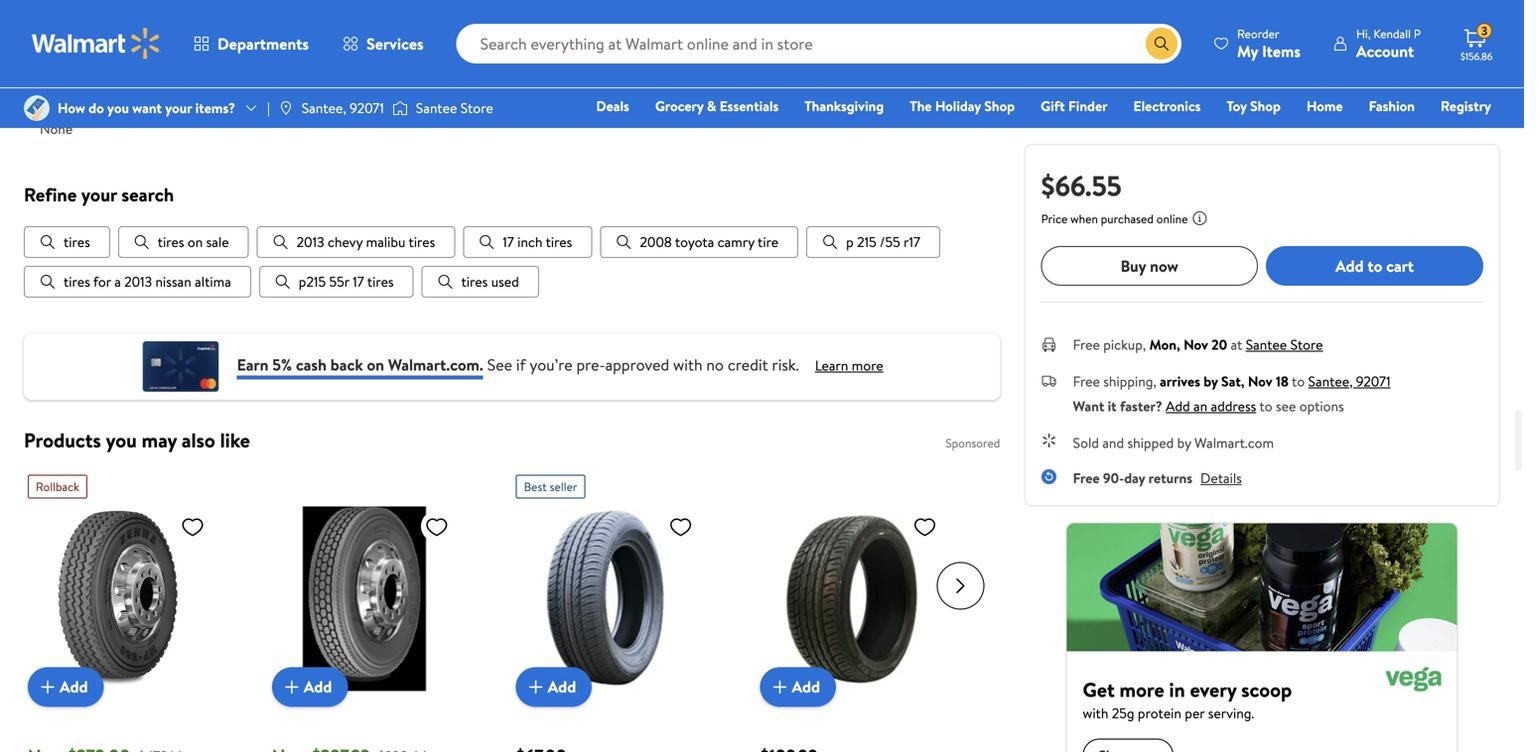 Task type: locate. For each thing, give the bounding box(es) containing it.
0 horizontal spatial 92071
[[350, 98, 384, 118]]

free inside free shipping, arrives by sat, nov 18 to santee, 92071 want it faster? add an address to see options
[[1073, 372, 1100, 391]]

0 vertical spatial 2013
[[297, 232, 324, 252]]

want
[[1073, 397, 1104, 416]]

17 right 55r
[[353, 272, 364, 291]]

1 vertical spatial santee
[[1246, 335, 1287, 355]]

1 vertical spatial to
[[1292, 372, 1305, 391]]

0 vertical spatial to
[[1368, 255, 1383, 277]]

3 product group from the left
[[516, 467, 732, 753]]

p215 55r 17 tires
[[299, 272, 394, 291]]

Search search field
[[456, 24, 1182, 64]]

rollback
[[36, 479, 79, 495]]

pre-
[[576, 354, 605, 376]]

more
[[852, 356, 884, 375]]

fullway hp108 performance p215/55r17 98w xl passenger tire image
[[516, 507, 701, 692]]

by right shipped
[[1177, 434, 1191, 453]]

add
[[1336, 255, 1364, 277], [1166, 397, 1190, 416], [60, 676, 88, 698], [304, 676, 332, 698], [548, 676, 576, 698], [792, 676, 820, 698]]

add to favorites list, zenna mp-860 11r22.5 146/143n h commercial tire image
[[181, 515, 205, 540]]

arrives
[[1160, 372, 1200, 391]]

tires left the for
[[64, 272, 90, 291]]

add button for zenna dr-850 11r22.5 144/142m g tire image
[[272, 668, 348, 707]]

products you may also like
[[24, 426, 250, 454]]

grocery
[[655, 96, 704, 116]]

p
[[846, 232, 854, 252]]

back
[[330, 354, 363, 376]]

how do you want your items?
[[58, 98, 235, 118]]

products
[[24, 426, 101, 454]]

0 horizontal spatial 17
[[353, 272, 364, 291]]

0 vertical spatial store
[[461, 98, 493, 118]]

gift finder
[[1041, 96, 1108, 116]]

0 horizontal spatial shop
[[985, 96, 1015, 116]]

1 vertical spatial 2013
[[124, 272, 152, 291]]

add to favorites list, fullway hp108 performance p215/55r17 98w xl passenger tire image
[[669, 515, 693, 540]]

17 inside p215 55r 17 tires button
[[353, 272, 364, 291]]

sale
[[206, 232, 229, 252]]

1 horizontal spatial shop
[[1251, 96, 1281, 116]]

2 shop from the left
[[1251, 96, 1281, 116]]

santee right 'at'
[[1246, 335, 1287, 355]]

1 vertical spatial free
[[1073, 372, 1100, 391]]

hi,
[[1357, 25, 1371, 42]]

free left 90-
[[1073, 469, 1100, 488]]

options
[[1299, 397, 1344, 416]]

1 vertical spatial santee,
[[1308, 372, 1353, 391]]

by for walmart.com
[[1177, 434, 1191, 453]]

1 horizontal spatial 17
[[503, 232, 514, 252]]

zenna mp-860 11r22.5 146/143n h commercial tire image
[[28, 507, 213, 692]]

0 vertical spatial by
[[1204, 372, 1218, 391]]

to left cart
[[1368, 255, 1383, 277]]

risk.
[[772, 354, 799, 376]]

santee store
[[416, 98, 493, 118]]

add to favorites list, zenna argus-uhp all season 245/45zr20 99w passenger tire image
[[913, 515, 937, 540]]

p215 55r 17 tires button
[[259, 266, 414, 298]]

credit
[[728, 354, 768, 376]]

0 horizontal spatial by
[[1177, 434, 1191, 453]]

17 inside 17 inch tires button
[[503, 232, 514, 252]]

2013 left chevy
[[297, 232, 324, 252]]

17
[[503, 232, 514, 252], [353, 272, 364, 291]]

shipped
[[1127, 434, 1174, 453]]

1 horizontal spatial by
[[1204, 372, 1218, 391]]

2008 toyota camry tire
[[640, 232, 779, 252]]

92071 right 18
[[1356, 372, 1391, 391]]

by for sat,
[[1204, 372, 1218, 391]]

0 horizontal spatial on
[[188, 232, 203, 252]]

to inside button
[[1368, 255, 1383, 277]]

1 horizontal spatial 2013
[[297, 232, 324, 252]]

shop right "toy"
[[1251, 96, 1281, 116]]

0 vertical spatial free
[[1073, 335, 1100, 355]]

2 add to cart image from the left
[[280, 676, 304, 700]]

you left may
[[106, 426, 137, 454]]

1 shop from the left
[[985, 96, 1015, 116]]

free for free pickup, mon, nov 20 at santee store
[[1073, 335, 1100, 355]]

legal information image
[[1192, 211, 1208, 226]]

215
[[857, 232, 877, 252]]

santee,
[[302, 98, 346, 118], [1308, 372, 1353, 391]]

1 horizontal spatial on
[[367, 354, 384, 376]]

17 left inch at the left top
[[503, 232, 514, 252]]

your
[[165, 98, 192, 118], [81, 182, 117, 208]]

0 vertical spatial on
[[188, 232, 203, 252]]

3 add button from the left
[[516, 668, 592, 707]]

2013
[[297, 232, 324, 252], [124, 272, 152, 291]]

nov left 20
[[1184, 335, 1208, 355]]

product group
[[28, 467, 244, 753], [272, 467, 488, 753], [516, 467, 732, 753], [760, 467, 977, 753]]

santee down services
[[416, 98, 457, 118]]

1 horizontal spatial santee,
[[1308, 372, 1353, 391]]

finder
[[1069, 96, 1108, 116]]

online
[[1157, 211, 1188, 227]]

camry
[[718, 232, 755, 252]]

one debit link
[[1331, 123, 1416, 145]]

faster?
[[1120, 397, 1162, 416]]

nov
[[1184, 335, 1208, 355], [1248, 372, 1273, 391]]

cart
[[1387, 255, 1414, 277]]

1 horizontal spatial your
[[165, 98, 192, 118]]

walmart image
[[32, 28, 161, 60]]

your left search
[[81, 182, 117, 208]]

store
[[461, 98, 493, 118], [1290, 335, 1323, 355]]

tires right malibu
[[409, 232, 435, 252]]

hi, kendall p account
[[1357, 25, 1421, 62]]

by inside free shipping, arrives by sat, nov 18 to santee, 92071 want it faster? add an address to see options
[[1204, 372, 1218, 391]]

add to cart image
[[524, 676, 548, 700], [768, 676, 792, 700]]

see
[[1276, 397, 1296, 416]]

&
[[707, 96, 717, 116]]

home
[[1307, 96, 1343, 116]]

1 horizontal spatial add to cart image
[[280, 676, 304, 700]]

capital one  earn 5% cash back on walmart.com. see if you're pre-approved with no credit risk. learn more element
[[815, 355, 884, 376]]

0 horizontal spatial add to cart image
[[36, 676, 60, 700]]

free up want
[[1073, 372, 1100, 391]]

you're
[[530, 354, 573, 376]]

list
[[24, 226, 1000, 298]]

2 add button from the left
[[272, 668, 348, 707]]

2 free from the top
[[1073, 372, 1100, 391]]

0 vertical spatial you
[[107, 98, 129, 118]]

earn 5% cash back on walmart.com. see if you're pre-approved with no credit risk.
[[237, 354, 799, 376]]

nov left 18
[[1248, 372, 1273, 391]]

0 horizontal spatial  image
[[278, 100, 294, 116]]

shop right holiday
[[985, 96, 1015, 116]]

add for zenna mp-860 11r22.5 146/143n h commercial tire image
[[60, 676, 88, 698]]

seller
[[550, 479, 578, 495]]

0 vertical spatial nov
[[1184, 335, 1208, 355]]

zenna dr-850 11r22.5 144/142m g tire image
[[272, 507, 457, 692]]

92071 inside free shipping, arrives by sat, nov 18 to santee, 92071 want it faster? add an address to see options
[[1356, 372, 1391, 391]]

add button
[[28, 668, 104, 707], [272, 668, 348, 707], [516, 668, 592, 707], [760, 668, 836, 707]]

free left pickup,
[[1073, 335, 1100, 355]]

you
[[107, 98, 129, 118], [106, 426, 137, 454]]

add button for zenna mp-860 11r22.5 146/143n h commercial tire image
[[28, 668, 104, 707]]

add an address button
[[1166, 397, 1256, 416]]

p 215 /55 r17 list item
[[807, 226, 941, 258]]

55r
[[329, 272, 349, 291]]

capitalone image
[[141, 341, 221, 392]]

add to cart image
[[36, 676, 60, 700], [280, 676, 304, 700]]

0 horizontal spatial santee
[[416, 98, 457, 118]]

a
[[114, 272, 121, 291]]

to right 18
[[1292, 372, 1305, 391]]

walmart.com.
[[388, 354, 483, 376]]

1 horizontal spatial  image
[[392, 98, 408, 118]]

0 vertical spatial your
[[165, 98, 192, 118]]

tires on sale list item
[[118, 226, 249, 258]]

0 vertical spatial 92071
[[350, 98, 384, 118]]

2 horizontal spatial to
[[1368, 255, 1383, 277]]

fashion
[[1369, 96, 1415, 116]]

returns
[[1149, 469, 1193, 488]]

you right do
[[107, 98, 129, 118]]

1 horizontal spatial add to cart image
[[768, 676, 792, 700]]

santee
[[416, 98, 457, 118], [1246, 335, 1287, 355]]

1 vertical spatial 17
[[353, 272, 364, 291]]

to left the see
[[1260, 397, 1273, 416]]

add to cart image for the fullway hp108 performance p215/55r17 98w xl passenger tire image
[[524, 676, 548, 700]]

gift finder link
[[1032, 95, 1117, 117]]

purchased
[[1101, 211, 1154, 227]]

3 free from the top
[[1073, 469, 1100, 488]]

1 vertical spatial by
[[1177, 434, 1191, 453]]

santee, up options in the bottom of the page
[[1308, 372, 1353, 391]]

to
[[1368, 255, 1383, 277], [1292, 372, 1305, 391], [1260, 397, 1273, 416]]

electronics link
[[1125, 95, 1210, 117]]

add for the fullway hp108 performance p215/55r17 98w xl passenger tire image
[[548, 676, 576, 698]]

1 horizontal spatial santee
[[1246, 335, 1287, 355]]

 image
[[392, 98, 408, 118], [278, 100, 294, 116]]

 image right the "|"
[[278, 100, 294, 116]]

by
[[1204, 372, 1218, 391], [1177, 434, 1191, 453]]

tires list item
[[24, 226, 110, 258]]

2013 right a
[[124, 272, 152, 291]]

1 horizontal spatial 92071
[[1356, 372, 1391, 391]]

free
[[1073, 335, 1100, 355], [1073, 372, 1100, 391], [1073, 469, 1100, 488]]

2 add to cart image from the left
[[768, 676, 792, 700]]

by left sat,
[[1204, 372, 1218, 391]]

0 horizontal spatial nov
[[1184, 335, 1208, 355]]

4 add button from the left
[[760, 668, 836, 707]]

 image left 'santee store'
[[392, 98, 408, 118]]

pickup,
[[1103, 335, 1146, 355]]

tires down malibu
[[367, 272, 394, 291]]

 image
[[24, 95, 50, 121]]

santee, right the "|"
[[302, 98, 346, 118]]

add to cart image for the zenna argus-uhp all season 245/45zr20 99w passenger tire image
[[768, 676, 792, 700]]

tires used list item
[[422, 266, 539, 298]]

account
[[1357, 40, 1415, 62]]

buy
[[1121, 255, 1146, 277]]

shipping,
[[1103, 372, 1157, 391]]

2 vertical spatial to
[[1260, 397, 1273, 416]]

and
[[1102, 434, 1124, 453]]

tires down the refine your search
[[64, 232, 90, 252]]

tires used
[[461, 272, 519, 291]]

0 horizontal spatial santee,
[[302, 98, 346, 118]]

it
[[1108, 397, 1117, 416]]

 image for santee, 92071
[[278, 100, 294, 116]]

0 vertical spatial 17
[[503, 232, 514, 252]]

on right back
[[367, 354, 384, 376]]

2 vertical spatial free
[[1073, 469, 1100, 488]]

1 horizontal spatial store
[[1290, 335, 1323, 355]]

1 add to cart image from the left
[[36, 676, 60, 700]]

at
[[1231, 335, 1243, 355]]

santee store button
[[1246, 335, 1323, 355]]

1 free from the top
[[1073, 335, 1100, 355]]

altima
[[195, 272, 231, 291]]

1 vertical spatial your
[[81, 182, 117, 208]]

your right 'want'
[[165, 98, 192, 118]]

1 vertical spatial 92071
[[1356, 372, 1391, 391]]

1 add button from the left
[[28, 668, 104, 707]]

add to cart image for zenna dr-850 11r22.5 144/142m g tire image
[[280, 676, 304, 700]]

cash
[[296, 354, 327, 376]]

0 horizontal spatial to
[[1260, 397, 1273, 416]]

r17
[[904, 232, 921, 252]]

0 horizontal spatial add to cart image
[[524, 676, 548, 700]]

1 add to cart image from the left
[[524, 676, 548, 700]]

|
[[267, 98, 270, 118]]

zenna argus-uhp all season 245/45zr20 99w passenger tire image
[[760, 507, 945, 692]]

now
[[1150, 255, 1179, 277]]

details
[[1200, 469, 1242, 488]]

92071 down "services" dropdown button
[[350, 98, 384, 118]]

1 horizontal spatial nov
[[1248, 372, 1273, 391]]

1 vertical spatial nov
[[1248, 372, 1273, 391]]

on left the sale
[[188, 232, 203, 252]]

2013 chevy malibu tires list item
[[257, 226, 455, 258]]

1 vertical spatial you
[[106, 426, 137, 454]]



Task type: describe. For each thing, give the bounding box(es) containing it.
free shipping, arrives by sat, nov 18 to santee, 92071 want it faster? add an address to see options
[[1073, 372, 1391, 416]]

17 inch tires
[[503, 232, 572, 252]]

with
[[673, 354, 703, 376]]

tires up the nissan
[[158, 232, 184, 252]]

17 inch tires list item
[[463, 226, 592, 258]]

when
[[1071, 211, 1098, 227]]

0 horizontal spatial store
[[461, 98, 493, 118]]

2008
[[640, 232, 672, 252]]

add to cart image for zenna mp-860 11r22.5 146/143n h commercial tire image
[[36, 676, 60, 700]]

2 product group from the left
[[272, 467, 488, 753]]

best
[[524, 479, 547, 495]]

on inside button
[[188, 232, 203, 252]]

walmart.com
[[1195, 434, 1274, 453]]

 image for santee store
[[392, 98, 408, 118]]

p 215 /55 r17
[[846, 232, 921, 252]]

0 horizontal spatial 2013
[[124, 272, 152, 291]]

Walmart Site-Wide search field
[[456, 24, 1182, 64]]

add to cart
[[1336, 255, 1414, 277]]

deals
[[596, 96, 630, 116]]

list containing tires
[[24, 226, 1000, 298]]

registry
[[1441, 96, 1492, 116]]

2013 chevy malibu tires button
[[257, 226, 455, 258]]

california state chemical warning text none
[[40, 92, 311, 138]]

learn
[[815, 356, 849, 375]]

holiday
[[935, 96, 981, 116]]

learn more
[[815, 356, 884, 375]]

address
[[1211, 397, 1256, 416]]

text
[[281, 92, 311, 114]]

add to favorites list, zenna dr-850 11r22.5 144/142m g tire image
[[425, 515, 449, 540]]

warnings image
[[961, 59, 985, 83]]

santee, 92071
[[302, 98, 384, 118]]

an
[[1194, 397, 1208, 416]]

approved
[[605, 354, 670, 376]]

tires right inch at the left top
[[546, 232, 572, 252]]

like
[[220, 426, 250, 454]]

departments
[[218, 33, 309, 55]]

p
[[1414, 25, 1421, 42]]

0 vertical spatial santee
[[416, 98, 457, 118]]

debit
[[1373, 124, 1407, 144]]

add button for the fullway hp108 performance p215/55r17 98w xl passenger tire image
[[516, 668, 592, 707]]

2008 toyota camry tire list item
[[600, 226, 799, 258]]

free for free shipping, arrives by sat, nov 18 to santee, 92071 want it faster? add an address to see options
[[1073, 372, 1100, 391]]

add button for the zenna argus-uhp all season 245/45zr20 99w passenger tire image
[[760, 668, 836, 707]]

tires on sale
[[158, 232, 229, 252]]

walmart+ link
[[1424, 123, 1501, 145]]

add to cart button
[[1266, 246, 1484, 286]]

how
[[58, 98, 85, 118]]

sat,
[[1221, 372, 1245, 391]]

tires used button
[[422, 266, 539, 298]]

18
[[1276, 372, 1289, 391]]

add for the zenna argus-uhp all season 245/45zr20 99w passenger tire image
[[792, 676, 820, 698]]

add inside free shipping, arrives by sat, nov 18 to santee, 92071 want it faster? add an address to see options
[[1166, 397, 1190, 416]]

inch
[[518, 232, 543, 252]]

grocery & essentials
[[655, 96, 779, 116]]

buy now button
[[1041, 246, 1259, 286]]

services button
[[326, 20, 441, 68]]

nissan
[[155, 272, 191, 291]]

essentials
[[720, 96, 779, 116]]

santee, 92071 button
[[1308, 372, 1391, 391]]

0 horizontal spatial your
[[81, 182, 117, 208]]

the holiday shop link
[[901, 95, 1024, 117]]

free for free 90-day returns details
[[1073, 469, 1100, 488]]

day
[[1124, 469, 1145, 488]]

tire
[[758, 232, 779, 252]]

california
[[40, 92, 108, 114]]

1 vertical spatial store
[[1290, 335, 1323, 355]]

chevy
[[328, 232, 363, 252]]

add for zenna dr-850 11r22.5 144/142m g tire image
[[304, 676, 332, 698]]

do
[[89, 98, 104, 118]]

used
[[491, 272, 519, 291]]

best seller
[[524, 479, 578, 495]]

sponsored
[[946, 435, 1000, 452]]

refine your search
[[24, 182, 174, 208]]

1 product group from the left
[[28, 467, 244, 753]]

registry link
[[1432, 95, 1501, 117]]

search icon image
[[1154, 36, 1170, 52]]

none
[[40, 119, 73, 138]]

p 215 /55 r17 button
[[807, 226, 941, 258]]

santee, inside free shipping, arrives by sat, nov 18 to santee, 92071 want it faster? add an address to see options
[[1308, 372, 1353, 391]]

next slide for products you may also like list image
[[937, 562, 985, 610]]

/55
[[880, 232, 901, 252]]

17 inch tires button
[[463, 226, 592, 258]]

tires for a 2013 nissan altima list item
[[24, 266, 251, 298]]

tires left used
[[461, 272, 488, 291]]

price
[[1041, 211, 1068, 227]]

one
[[1340, 124, 1369, 144]]

warnings
[[40, 52, 103, 74]]

4 product group from the left
[[760, 467, 977, 753]]

malibu
[[366, 232, 406, 252]]

warning
[[220, 92, 278, 114]]

nov inside free shipping, arrives by sat, nov 18 to santee, 92071 want it faster? add an address to see options
[[1248, 372, 1273, 391]]

price when purchased online
[[1041, 211, 1188, 227]]

1 vertical spatial on
[[367, 354, 384, 376]]

toy shop link
[[1218, 95, 1290, 117]]

electronics
[[1134, 96, 1201, 116]]

$156.86
[[1461, 50, 1493, 63]]

may
[[142, 426, 177, 454]]

p215 55r 17 tires list item
[[259, 266, 414, 298]]

no
[[707, 354, 724, 376]]

reorder
[[1238, 25, 1280, 42]]

want
[[132, 98, 162, 118]]

1 horizontal spatial to
[[1292, 372, 1305, 391]]

registry one debit
[[1340, 96, 1492, 144]]

details button
[[1200, 469, 1242, 488]]

buy now
[[1121, 255, 1179, 277]]

thanksgiving
[[805, 96, 884, 116]]

state
[[112, 92, 148, 114]]

refine
[[24, 182, 77, 208]]

0 vertical spatial santee,
[[302, 98, 346, 118]]



Task type: vqa. For each thing, say whether or not it's contained in the screenshot.
bottom the Cards
no



